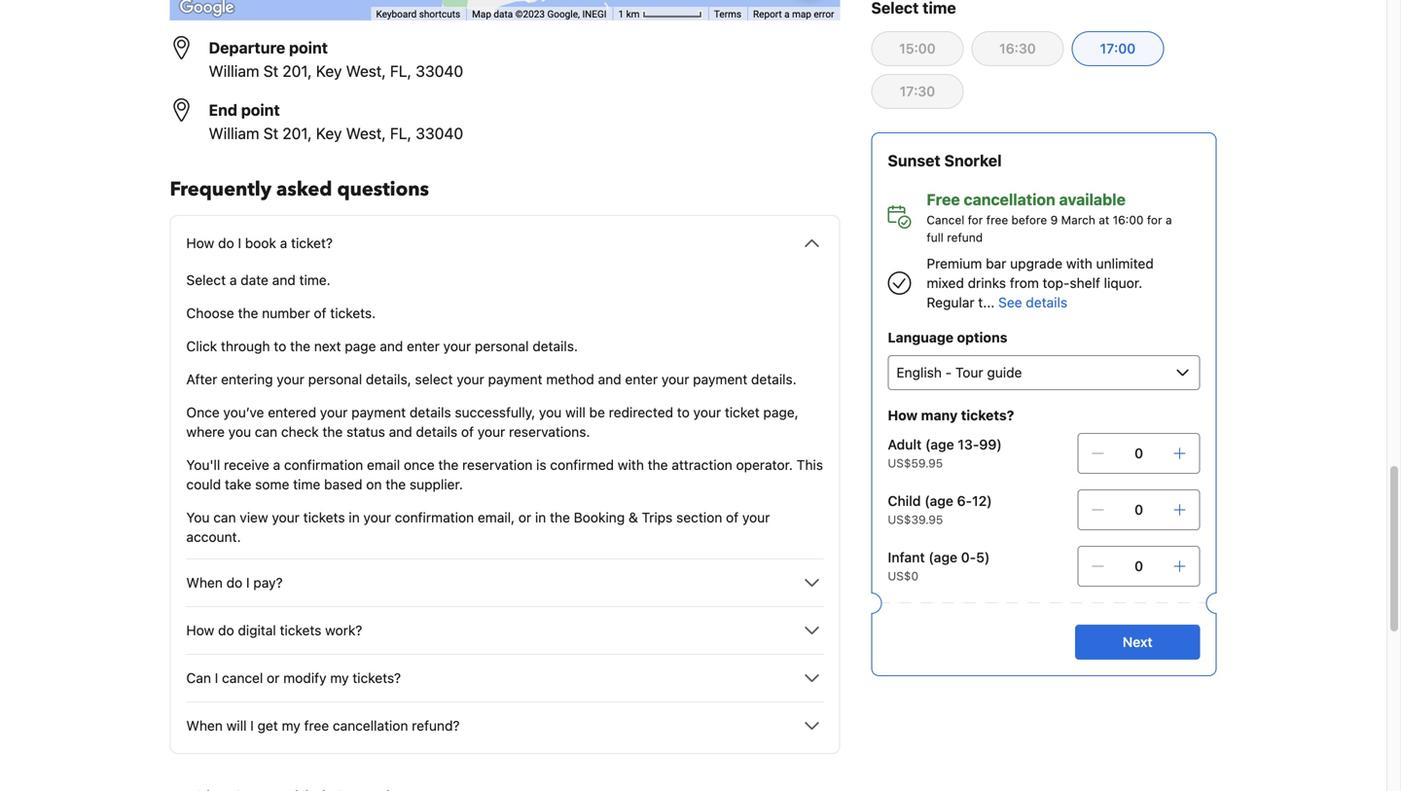 Task type: vqa. For each thing, say whether or not it's contained in the screenshot.
the right the conference
no



Task type: describe. For each thing, give the bounding box(es) containing it.
how do i book a ticket? button
[[186, 232, 824, 255]]

confirmation inside you'll receive a confirmation email once the reservation is confirmed with the attraction operator. this could take some time based on the supplier.
[[284, 457, 363, 473]]

march
[[1062, 213, 1096, 227]]

the inside once you've entered your payment details successfully, you will be redirected to your ticket page, where you can check the status and details of your reservations.
[[323, 424, 343, 440]]

17:00
[[1101, 40, 1136, 56]]

at
[[1099, 213, 1110, 227]]

my inside dropdown button
[[330, 670, 349, 686]]

see
[[999, 294, 1023, 311]]

report
[[753, 8, 782, 20]]

fl, for departure point william st 201, key west, fl, 33040
[[390, 62, 412, 80]]

snorkel
[[945, 151, 1002, 170]]

infant (age 0-5) us$0
[[888, 550, 990, 583]]

frequently
[[170, 176, 272, 203]]

sunset snorkel
[[888, 151, 1002, 170]]

drinks
[[968, 275, 1007, 291]]

page
[[345, 338, 376, 354]]

successfully,
[[455, 404, 536, 421]]

work?
[[325, 623, 363, 639]]

when do i pay? button
[[186, 571, 824, 595]]

status
[[347, 424, 385, 440]]

email
[[367, 457, 400, 473]]

free cancellation available cancel for free before 9 march at 16:00 for a full refund
[[927, 190, 1173, 244]]

west, for departure point
[[346, 62, 386, 80]]

your up select
[[444, 338, 471, 354]]

click
[[186, 338, 217, 354]]

view
[[240, 510, 268, 526]]

is
[[536, 457, 547, 473]]

and inside once you've entered your payment details successfully, you will be redirected to your ticket page, where you can check the status and details of your reservations.
[[389, 424, 412, 440]]

1 for from the left
[[968, 213, 984, 227]]

free for will
[[304, 718, 329, 734]]

digital
[[238, 623, 276, 639]]

tickets inside you can view your tickets in your confirmation email, or in the booking & trips section of your account.
[[303, 510, 345, 526]]

a inside the free cancellation available cancel for free before 9 march at 16:00 for a full refund
[[1166, 213, 1173, 227]]

modify
[[283, 670, 327, 686]]

your down successfully,
[[478, 424, 505, 440]]

available
[[1060, 190, 1126, 209]]

your down on
[[364, 510, 391, 526]]

reservations.
[[509, 424, 590, 440]]

operator.
[[736, 457, 793, 473]]

next
[[1123, 634, 1153, 650]]

can
[[186, 670, 211, 686]]

0 vertical spatial of
[[314, 305, 327, 321]]

i for pay?
[[246, 575, 250, 591]]

st for end
[[264, 124, 279, 143]]

how do digital tickets work?
[[186, 623, 363, 639]]

6-
[[958, 493, 973, 509]]

2 horizontal spatial payment
[[693, 371, 748, 387]]

point for departure point
[[289, 38, 328, 57]]

us$0
[[888, 569, 919, 583]]

supplier.
[[410, 477, 463, 493]]

from
[[1010, 275, 1040, 291]]

my inside dropdown button
[[282, 718, 301, 734]]

the inside you can view your tickets in your confirmation email, or in the booking & trips section of your account.
[[550, 510, 570, 526]]

1
[[619, 8, 624, 20]]

book
[[245, 235, 276, 251]]

when will i get my free cancellation refund?
[[186, 718, 460, 734]]

you'll
[[186, 457, 220, 473]]

top-
[[1043, 275, 1070, 291]]

next button
[[1076, 625, 1201, 660]]

2 in from the left
[[535, 510, 546, 526]]

km
[[627, 8, 640, 20]]

map region
[[170, 0, 841, 20]]

through
[[221, 338, 270, 354]]

0 vertical spatial details.
[[533, 338, 578, 354]]

17:30
[[900, 83, 936, 99]]

201, for departure point
[[283, 62, 312, 80]]

when for when will i get my free cancellation refund?
[[186, 718, 223, 734]]

page,
[[764, 404, 799, 421]]

select
[[186, 272, 226, 288]]

how do i book a ticket?
[[186, 235, 333, 251]]

key for end point
[[316, 124, 342, 143]]

once you've entered your payment details successfully, you will be redirected to your ticket page, where you can check the status and details of your reservations.
[[186, 404, 799, 440]]

0 for child (age 6-12)
[[1135, 502, 1144, 518]]

0 for infant (age 0-5)
[[1135, 558, 1144, 574]]

a left map
[[785, 8, 790, 20]]

0 vertical spatial you
[[539, 404, 562, 421]]

where
[[186, 424, 225, 440]]

0 vertical spatial to
[[274, 338, 287, 354]]

questions
[[337, 176, 429, 203]]

how for how do digital tickets work?
[[186, 623, 214, 639]]

12)
[[973, 493, 993, 509]]

33040 for end point william st 201, key west, fl, 33040
[[416, 124, 463, 143]]

details,
[[366, 371, 411, 387]]

before
[[1012, 213, 1048, 227]]

adult (age 13-99) us$59.95
[[888, 437, 1002, 470]]

st for departure
[[264, 62, 279, 80]]

0 for adult (age 13-99)
[[1135, 445, 1144, 461]]

cancel
[[927, 213, 965, 227]]

ticket
[[725, 404, 760, 421]]

refund?
[[412, 718, 460, 734]]

report a map error
[[753, 8, 835, 20]]

0 vertical spatial details
[[1026, 294, 1068, 311]]

entering
[[221, 371, 273, 387]]

the left attraction
[[648, 457, 668, 473]]

william for end
[[209, 124, 259, 143]]

1 horizontal spatial tickets?
[[962, 407, 1015, 423]]

payment inside once you've entered your payment details successfully, you will be redirected to your ticket page, where you can check the status and details of your reservations.
[[352, 404, 406, 421]]

map
[[792, 8, 812, 20]]

cancel
[[222, 670, 263, 686]]

mixed
[[927, 275, 965, 291]]

options
[[957, 330, 1008, 346]]

to inside once you've entered your payment details successfully, you will be redirected to your ticket page, where you can check the status and details of your reservations.
[[677, 404, 690, 421]]

next
[[314, 338, 341, 354]]

fl, for end point william st 201, key west, fl, 33040
[[390, 124, 412, 143]]

0-
[[962, 550, 977, 566]]

you
[[186, 510, 210, 526]]

your up the status
[[320, 404, 348, 421]]

15:00
[[900, 40, 936, 56]]

the right on
[[386, 477, 406, 493]]

can i cancel or modify my tickets? button
[[186, 667, 824, 690]]

email,
[[478, 510, 515, 526]]

confirmation inside you can view your tickets in your confirmation email, or in the booking & trips section of your account.
[[395, 510, 474, 526]]

you've
[[223, 404, 264, 421]]

premium
[[927, 256, 983, 272]]

33040 for departure point william st 201, key west, fl, 33040
[[416, 62, 463, 80]]

(age for child
[[925, 493, 954, 509]]

201, for end point
[[283, 124, 312, 143]]

upgrade
[[1011, 256, 1063, 272]]

your up entered
[[277, 371, 305, 387]]

and right date
[[272, 272, 296, 288]]

william for departure
[[209, 62, 259, 80]]

99)
[[980, 437, 1002, 453]]

i for get
[[250, 718, 254, 734]]

you can view your tickets in your confirmation email, or in the booking & trips section of your account.
[[186, 510, 770, 545]]

or inside dropdown button
[[267, 670, 280, 686]]

trips
[[642, 510, 673, 526]]

frequently asked questions
[[170, 176, 429, 203]]

once
[[404, 457, 435, 473]]

©2023
[[516, 8, 545, 20]]



Task type: locate. For each thing, give the bounding box(es) containing it.
and up be
[[598, 371, 622, 387]]

on
[[366, 477, 382, 493]]

1 vertical spatial point
[[241, 101, 280, 119]]

0 horizontal spatial in
[[349, 510, 360, 526]]

can inside you can view your tickets in your confirmation email, or in the booking & trips section of your account.
[[213, 510, 236, 526]]

free for cancellation
[[987, 213, 1009, 227]]

of
[[314, 305, 327, 321], [461, 424, 474, 440], [726, 510, 739, 526]]

premium bar upgrade with unlimited mixed drinks from top-shelf liquor. regular t...
[[927, 256, 1154, 311]]

details.
[[533, 338, 578, 354], [752, 371, 797, 387]]

1 horizontal spatial my
[[330, 670, 349, 686]]

point right departure
[[289, 38, 328, 57]]

0 vertical spatial west,
[[346, 62, 386, 80]]

and
[[272, 272, 296, 288], [380, 338, 403, 354], [598, 371, 622, 387], [389, 424, 412, 440]]

st
[[264, 62, 279, 80], [264, 124, 279, 143]]

1 vertical spatial (age
[[925, 493, 954, 509]]

1 vertical spatial with
[[618, 457, 644, 473]]

0 vertical spatial will
[[566, 404, 586, 421]]

fl, inside end point william st 201, key west, fl, 33040
[[390, 124, 412, 143]]

your up redirected
[[662, 371, 690, 387]]

9
[[1051, 213, 1058, 227]]

tickets? up 99)
[[962, 407, 1015, 423]]

confirmation
[[284, 457, 363, 473], [395, 510, 474, 526]]

0 horizontal spatial personal
[[308, 371, 362, 387]]

1 vertical spatial tickets?
[[353, 670, 401, 686]]

william inside end point william st 201, key west, fl, 33040
[[209, 124, 259, 143]]

st inside end point william st 201, key west, fl, 33040
[[264, 124, 279, 143]]

language options
[[888, 330, 1008, 346]]

1 horizontal spatial payment
[[488, 371, 543, 387]]

key for departure point
[[316, 62, 342, 80]]

of right section
[[726, 510, 739, 526]]

1 vertical spatial west,
[[346, 124, 386, 143]]

end point william st 201, key west, fl, 33040
[[209, 101, 463, 143]]

map data ©2023 google, inegi
[[472, 8, 607, 20]]

0
[[1135, 445, 1144, 461], [1135, 502, 1144, 518], [1135, 558, 1144, 574]]

how for how do i book a ticket?
[[186, 235, 214, 251]]

cancellation up before
[[964, 190, 1056, 209]]

1 vertical spatial can
[[213, 510, 236, 526]]

201,
[[283, 62, 312, 80], [283, 124, 312, 143]]

inegi
[[583, 8, 607, 20]]

william
[[209, 62, 259, 80], [209, 124, 259, 143]]

1 horizontal spatial personal
[[475, 338, 529, 354]]

choose the number of tickets.
[[186, 305, 376, 321]]

1 vertical spatial st
[[264, 124, 279, 143]]

will inside dropdown button
[[226, 718, 247, 734]]

my right get
[[282, 718, 301, 734]]

1 horizontal spatial for
[[1148, 213, 1163, 227]]

of left tickets.
[[314, 305, 327, 321]]

your
[[444, 338, 471, 354], [277, 371, 305, 387], [457, 371, 485, 387], [662, 371, 690, 387], [320, 404, 348, 421], [694, 404, 721, 421], [478, 424, 505, 440], [272, 510, 300, 526], [364, 510, 391, 526], [743, 510, 770, 526]]

method
[[546, 371, 595, 387]]

0 vertical spatial (age
[[926, 437, 955, 453]]

terms link
[[714, 8, 742, 20]]

check
[[281, 424, 319, 440]]

33040 up questions
[[416, 124, 463, 143]]

for right the 16:00
[[1148, 213, 1163, 227]]

you up reservations.
[[539, 404, 562, 421]]

how do digital tickets work? button
[[186, 619, 824, 643]]

how for how many tickets?
[[888, 407, 918, 423]]

see details link
[[999, 294, 1068, 311]]

0 horizontal spatial for
[[968, 213, 984, 227]]

the
[[238, 305, 258, 321], [290, 338, 311, 354], [323, 424, 343, 440], [438, 457, 459, 473], [648, 457, 668, 473], [386, 477, 406, 493], [550, 510, 570, 526]]

with right confirmed
[[618, 457, 644, 473]]

0 vertical spatial st
[[264, 62, 279, 80]]

will
[[566, 404, 586, 421], [226, 718, 247, 734]]

personal down next
[[308, 371, 362, 387]]

when inside dropdown button
[[186, 718, 223, 734]]

receive
[[224, 457, 269, 473]]

i left the book
[[238, 235, 241, 251]]

of inside once you've entered your payment details successfully, you will be redirected to your ticket page, where you can check the status and details of your reservations.
[[461, 424, 474, 440]]

2 st from the top
[[264, 124, 279, 143]]

when down account.
[[186, 575, 223, 591]]

1 vertical spatial you
[[229, 424, 251, 440]]

some
[[255, 477, 289, 493]]

number
[[262, 305, 310, 321]]

key up asked
[[316, 124, 342, 143]]

1 fl, from the top
[[390, 62, 412, 80]]

st inside the departure point william st 201, key west, fl, 33040
[[264, 62, 279, 80]]

0 vertical spatial cancellation
[[964, 190, 1056, 209]]

when down can
[[186, 718, 223, 734]]

1 vertical spatial how
[[888, 407, 918, 423]]

1 vertical spatial confirmation
[[395, 510, 474, 526]]

0 vertical spatial 0
[[1135, 445, 1144, 461]]

cancellation left refund?
[[333, 718, 408, 734]]

tickets left work?
[[280, 623, 322, 639]]

details. up method
[[533, 338, 578, 354]]

0 vertical spatial 201,
[[283, 62, 312, 80]]

a right the 16:00
[[1166, 213, 1173, 227]]

point inside the departure point william st 201, key west, fl, 33040
[[289, 38, 328, 57]]

william down end
[[209, 124, 259, 143]]

1 33040 from the top
[[416, 62, 463, 80]]

tickets down time
[[303, 510, 345, 526]]

(age for adult
[[926, 437, 955, 453]]

1 vertical spatial do
[[226, 575, 243, 591]]

2 0 from the top
[[1135, 502, 1144, 518]]

do left digital
[[218, 623, 234, 639]]

error
[[814, 8, 835, 20]]

1 km
[[619, 8, 642, 20]]

how up select
[[186, 235, 214, 251]]

of down successfully,
[[461, 424, 474, 440]]

free
[[987, 213, 1009, 227], [304, 718, 329, 734]]

1 0 from the top
[[1135, 445, 1144, 461]]

fl, inside the departure point william st 201, key west, fl, 33040
[[390, 62, 412, 80]]

to right redirected
[[677, 404, 690, 421]]

with inside premium bar upgrade with unlimited mixed drinks from top-shelf liquor. regular t...
[[1067, 256, 1093, 272]]

when will i get my free cancellation refund? button
[[186, 715, 824, 738]]

child (age 6-12) us$39.95
[[888, 493, 993, 527]]

redirected
[[609, 404, 674, 421]]

201, down departure
[[283, 62, 312, 80]]

key
[[316, 62, 342, 80], [316, 124, 342, 143]]

after entering your personal details, select your payment method and enter your payment details.
[[186, 371, 797, 387]]

tickets? down work?
[[353, 670, 401, 686]]

do for book
[[218, 235, 234, 251]]

0 vertical spatial when
[[186, 575, 223, 591]]

and right the status
[[389, 424, 412, 440]]

your down operator. on the bottom right of page
[[743, 510, 770, 526]]

a inside you'll receive a confirmation email once the reservation is confirmed with the attraction operator. this could take some time based on the supplier.
[[273, 457, 280, 473]]

33040 down shortcuts
[[416, 62, 463, 80]]

tickets? inside dropdown button
[[353, 670, 401, 686]]

(age left '0-'
[[929, 550, 958, 566]]

0 vertical spatial william
[[209, 62, 259, 80]]

tickets.
[[330, 305, 376, 321]]

2 201, from the top
[[283, 124, 312, 143]]

i inside dropdown button
[[250, 718, 254, 734]]

do for pay?
[[226, 575, 243, 591]]

1 vertical spatial william
[[209, 124, 259, 143]]

full
[[927, 231, 944, 244]]

0 vertical spatial can
[[255, 424, 278, 440]]

key inside end point william st 201, key west, fl, 33040
[[316, 124, 342, 143]]

st up frequently asked questions
[[264, 124, 279, 143]]

1 vertical spatial when
[[186, 718, 223, 734]]

(age inside child (age 6-12) us$39.95
[[925, 493, 954, 509]]

1 201, from the top
[[283, 62, 312, 80]]

how
[[186, 235, 214, 251], [888, 407, 918, 423], [186, 623, 214, 639]]

you
[[539, 404, 562, 421], [229, 424, 251, 440]]

1 horizontal spatial enter
[[625, 371, 658, 387]]

(age left 6-
[[925, 493, 954, 509]]

1 vertical spatial fl,
[[390, 124, 412, 143]]

201, inside the departure point william st 201, key west, fl, 33040
[[283, 62, 312, 80]]

point for end point
[[241, 101, 280, 119]]

i right can
[[215, 670, 218, 686]]

confirmation up time
[[284, 457, 363, 473]]

departure
[[209, 38, 285, 57]]

1 william from the top
[[209, 62, 259, 80]]

0 horizontal spatial or
[[267, 670, 280, 686]]

2 when from the top
[[186, 718, 223, 734]]

a right the book
[[280, 235, 287, 251]]

1 horizontal spatial you
[[539, 404, 562, 421]]

tickets inside dropdown button
[[280, 623, 322, 639]]

1 vertical spatial cancellation
[[333, 718, 408, 734]]

1 horizontal spatial with
[[1067, 256, 1093, 272]]

2 horizontal spatial of
[[726, 510, 739, 526]]

with inside you'll receive a confirmation email once the reservation is confirmed with the attraction operator. this could take some time based on the supplier.
[[618, 457, 644, 473]]

details. up page,
[[752, 371, 797, 387]]

when
[[186, 575, 223, 591], [186, 718, 223, 734]]

will inside once you've entered your payment details successfully, you will be redirected to your ticket page, where you can check the status and details of your reservations.
[[566, 404, 586, 421]]

the left next
[[290, 338, 311, 354]]

will left be
[[566, 404, 586, 421]]

0 horizontal spatial of
[[314, 305, 327, 321]]

attraction
[[672, 457, 733, 473]]

0 vertical spatial enter
[[407, 338, 440, 354]]

point
[[289, 38, 328, 57], [241, 101, 280, 119]]

0 horizontal spatial can
[[213, 510, 236, 526]]

details up once
[[416, 424, 458, 440]]

a inside how do i book a ticket? dropdown button
[[280, 235, 287, 251]]

in
[[349, 510, 360, 526], [535, 510, 546, 526]]

enter up select
[[407, 338, 440, 354]]

or
[[519, 510, 532, 526], [267, 670, 280, 686]]

confirmation down supplier.
[[395, 510, 474, 526]]

will left get
[[226, 718, 247, 734]]

2 fl, from the top
[[390, 124, 412, 143]]

payment
[[488, 371, 543, 387], [693, 371, 748, 387], [352, 404, 406, 421]]

the left booking
[[550, 510, 570, 526]]

your right view
[[272, 510, 300, 526]]

(age inside infant (age 0-5) us$0
[[929, 550, 958, 566]]

0 vertical spatial key
[[316, 62, 342, 80]]

1 horizontal spatial will
[[566, 404, 586, 421]]

1 horizontal spatial point
[[289, 38, 328, 57]]

1 horizontal spatial in
[[535, 510, 546, 526]]

i for book
[[238, 235, 241, 251]]

in down based
[[349, 510, 360, 526]]

2 key from the top
[[316, 124, 342, 143]]

do for tickets
[[218, 623, 234, 639]]

date
[[241, 272, 269, 288]]

free right get
[[304, 718, 329, 734]]

can up account.
[[213, 510, 236, 526]]

1 vertical spatial details
[[410, 404, 451, 421]]

west, for end point
[[346, 124, 386, 143]]

2 william from the top
[[209, 124, 259, 143]]

end
[[209, 101, 238, 119]]

1 vertical spatial 201,
[[283, 124, 312, 143]]

2 vertical spatial do
[[218, 623, 234, 639]]

once
[[186, 404, 220, 421]]

1 vertical spatial my
[[282, 718, 301, 734]]

ticket?
[[291, 235, 333, 251]]

the right check
[[323, 424, 343, 440]]

to down choose the number of tickets.
[[274, 338, 287, 354]]

1 vertical spatial 33040
[[416, 124, 463, 143]]

your left "ticket"
[[694, 404, 721, 421]]

0 horizontal spatial you
[[229, 424, 251, 440]]

payment up the status
[[352, 404, 406, 421]]

&
[[629, 510, 638, 526]]

key up end point william st 201, key west, fl, 33040
[[316, 62, 342, 80]]

many
[[922, 407, 958, 423]]

select a date and time.
[[186, 272, 331, 288]]

2 vertical spatial details
[[416, 424, 458, 440]]

free inside the free cancellation available cancel for free before 9 march at 16:00 for a full refund
[[987, 213, 1009, 227]]

free inside when will i get my free cancellation refund? dropdown button
[[304, 718, 329, 734]]

201, inside end point william st 201, key west, fl, 33040
[[283, 124, 312, 143]]

1 vertical spatial enter
[[625, 371, 658, 387]]

west, up questions
[[346, 124, 386, 143]]

personal up after entering your personal details, select your payment method and enter your payment details.
[[475, 338, 529, 354]]

how do i book a ticket? element
[[186, 255, 824, 547]]

you'll receive a confirmation email once the reservation is confirmed with the attraction operator. this could take some time based on the supplier.
[[186, 457, 824, 493]]

1 vertical spatial or
[[267, 670, 280, 686]]

1 vertical spatial personal
[[308, 371, 362, 387]]

of inside you can view your tickets in your confirmation email, or in the booking & trips section of your account.
[[726, 510, 739, 526]]

your right select
[[457, 371, 485, 387]]

can down you've
[[255, 424, 278, 440]]

2 vertical spatial how
[[186, 623, 214, 639]]

select
[[415, 371, 453, 387]]

payment up "ticket"
[[693, 371, 748, 387]]

when for when do i pay?
[[186, 575, 223, 591]]

0 vertical spatial how
[[186, 235, 214, 251]]

regular
[[927, 294, 975, 311]]

how up can
[[186, 623, 214, 639]]

i left get
[[250, 718, 254, 734]]

1 key from the top
[[316, 62, 342, 80]]

1 horizontal spatial or
[[519, 510, 532, 526]]

to
[[274, 338, 287, 354], [677, 404, 690, 421]]

see details
[[999, 294, 1068, 311]]

2 west, from the top
[[346, 124, 386, 143]]

0 horizontal spatial with
[[618, 457, 644, 473]]

fl, down "keyboard" at left
[[390, 62, 412, 80]]

0 horizontal spatial confirmation
[[284, 457, 363, 473]]

cancellation inside the free cancellation available cancel for free before 9 march at 16:00 for a full refund
[[964, 190, 1056, 209]]

0 horizontal spatial details.
[[533, 338, 578, 354]]

or inside you can view your tickets in your confirmation email, or in the booking & trips section of your account.
[[519, 510, 532, 526]]

could
[[186, 477, 221, 493]]

1 horizontal spatial confirmation
[[395, 510, 474, 526]]

unlimited
[[1097, 256, 1154, 272]]

details
[[1026, 294, 1068, 311], [410, 404, 451, 421], [416, 424, 458, 440]]

2 for from the left
[[1148, 213, 1163, 227]]

adult
[[888, 437, 922, 453]]

201, up frequently asked questions
[[283, 124, 312, 143]]

william down departure
[[209, 62, 259, 80]]

3 0 from the top
[[1135, 558, 1144, 574]]

0 horizontal spatial tickets?
[[353, 670, 401, 686]]

0 horizontal spatial payment
[[352, 404, 406, 421]]

st down departure
[[264, 62, 279, 80]]

0 horizontal spatial free
[[304, 718, 329, 734]]

0 vertical spatial personal
[[475, 338, 529, 354]]

0 vertical spatial tickets?
[[962, 407, 1015, 423]]

1 horizontal spatial free
[[987, 213, 1009, 227]]

0 horizontal spatial cancellation
[[333, 718, 408, 734]]

a up some
[[273, 457, 280, 473]]

0 horizontal spatial enter
[[407, 338, 440, 354]]

1 vertical spatial key
[[316, 124, 342, 143]]

16:00
[[1113, 213, 1144, 227]]

0 vertical spatial tickets
[[303, 510, 345, 526]]

do left the book
[[218, 235, 234, 251]]

key inside the departure point william st 201, key west, fl, 33040
[[316, 62, 342, 80]]

1 st from the top
[[264, 62, 279, 80]]

(age for infant
[[929, 550, 958, 566]]

for up refund at the top
[[968, 213, 984, 227]]

a left date
[[230, 272, 237, 288]]

1 vertical spatial to
[[677, 404, 690, 421]]

and right page
[[380, 338, 403, 354]]

how up adult
[[888, 407, 918, 423]]

1 vertical spatial of
[[461, 424, 474, 440]]

do
[[218, 235, 234, 251], [226, 575, 243, 591], [218, 623, 234, 639]]

1 vertical spatial 0
[[1135, 502, 1144, 518]]

bar
[[986, 256, 1007, 272]]

0 vertical spatial do
[[218, 235, 234, 251]]

0 horizontal spatial point
[[241, 101, 280, 119]]

fl, up questions
[[390, 124, 412, 143]]

1 horizontal spatial details.
[[752, 371, 797, 387]]

2 33040 from the top
[[416, 124, 463, 143]]

(age inside adult (age 13-99) us$59.95
[[926, 437, 955, 453]]

0 vertical spatial confirmation
[[284, 457, 363, 473]]

free
[[927, 190, 961, 209]]

0 vertical spatial free
[[987, 213, 1009, 227]]

or right cancel
[[267, 670, 280, 686]]

2 vertical spatial 0
[[1135, 558, 1144, 574]]

1 west, from the top
[[346, 62, 386, 80]]

1 when from the top
[[186, 575, 223, 591]]

do left 'pay?'
[[226, 575, 243, 591]]

when inside dropdown button
[[186, 575, 223, 591]]

0 vertical spatial my
[[330, 670, 349, 686]]

payment up successfully,
[[488, 371, 543, 387]]

5)
[[977, 550, 990, 566]]

keyboard
[[376, 8, 417, 20]]

1 horizontal spatial of
[[461, 424, 474, 440]]

or right the 'email,' on the left of the page
[[519, 510, 532, 526]]

point right end
[[241, 101, 280, 119]]

0 horizontal spatial my
[[282, 718, 301, 734]]

west, inside the departure point william st 201, key west, fl, 33040
[[346, 62, 386, 80]]

0 vertical spatial with
[[1067, 256, 1093, 272]]

1 in from the left
[[349, 510, 360, 526]]

1 vertical spatial free
[[304, 718, 329, 734]]

cancellation inside dropdown button
[[333, 718, 408, 734]]

details down select
[[410, 404, 451, 421]]

departure point william st 201, key west, fl, 33040
[[209, 38, 463, 80]]

can inside once you've entered your payment details successfully, you will be redirected to your ticket page, where you can check the status and details of your reservations.
[[255, 424, 278, 440]]

0 vertical spatial or
[[519, 510, 532, 526]]

1 vertical spatial will
[[226, 718, 247, 734]]

william inside the departure point william st 201, key west, fl, 33040
[[209, 62, 259, 80]]

with up shelf
[[1067, 256, 1093, 272]]

2 vertical spatial of
[[726, 510, 739, 526]]

i left 'pay?'
[[246, 575, 250, 591]]

enter up redirected
[[625, 371, 658, 387]]

click through to the next page and enter your personal details.
[[186, 338, 578, 354]]

1 vertical spatial tickets
[[280, 623, 322, 639]]

fl,
[[390, 62, 412, 80], [390, 124, 412, 143]]

terms
[[714, 8, 742, 20]]

0 horizontal spatial will
[[226, 718, 247, 734]]

33040 inside the departure point william st 201, key west, fl, 33040
[[416, 62, 463, 80]]

google image
[[175, 0, 239, 20]]

33040 inside end point william st 201, key west, fl, 33040
[[416, 124, 463, 143]]

reservation
[[462, 457, 533, 473]]

west, up end point william st 201, key west, fl, 33040
[[346, 62, 386, 80]]

0 vertical spatial point
[[289, 38, 328, 57]]

point inside end point william st 201, key west, fl, 33040
[[241, 101, 280, 119]]

account.
[[186, 529, 241, 545]]

(age left 13-
[[926, 437, 955, 453]]

(age
[[926, 437, 955, 453], [925, 493, 954, 509], [929, 550, 958, 566]]

in right the 'email,' on the left of the page
[[535, 510, 546, 526]]

west, inside end point william st 201, key west, fl, 33040
[[346, 124, 386, 143]]

you down you've
[[229, 424, 251, 440]]

the up through at left
[[238, 305, 258, 321]]

when do i pay?
[[186, 575, 283, 591]]

1 horizontal spatial can
[[255, 424, 278, 440]]

details down top-
[[1026, 294, 1068, 311]]

the up supplier.
[[438, 457, 459, 473]]

my right modify at the left of page
[[330, 670, 349, 686]]

0 horizontal spatial to
[[274, 338, 287, 354]]

free left before
[[987, 213, 1009, 227]]



